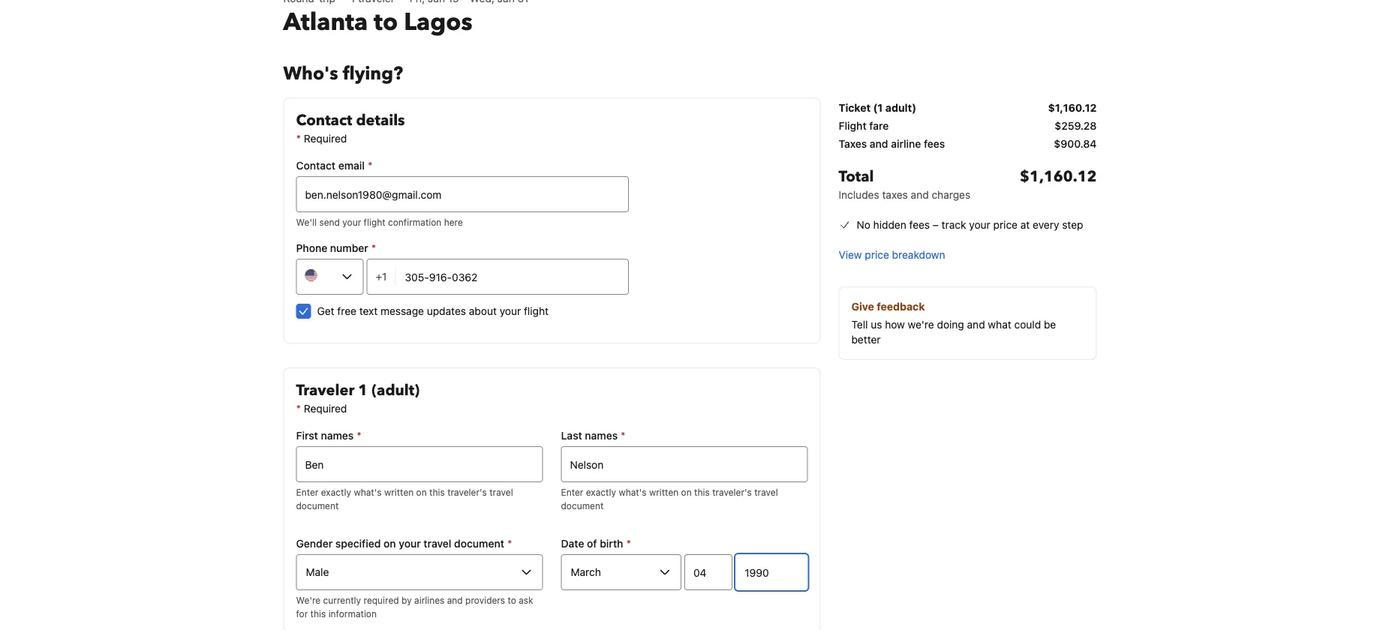 Task type: locate. For each thing, give the bounding box(es) containing it.
phone number *
[[296, 242, 376, 254]]

$1,160.12 cell up $259.28 at right
[[1048, 101, 1097, 116]]

flight up number
[[364, 217, 386, 227]]

enter for first
[[296, 487, 319, 498]]

taxes and airline fees cell
[[839, 137, 945, 152]]

table
[[839, 98, 1097, 209]]

$1,160.12 cell
[[1048, 101, 1097, 116], [1020, 167, 1097, 203]]

1 names from the left
[[321, 430, 354, 442]]

what's up specified
[[354, 487, 382, 498]]

enter exactly what's written on this traveler's travel document alert
[[296, 486, 543, 513], [561, 486, 808, 513]]

0 horizontal spatial exactly
[[321, 487, 351, 498]]

3 row from the top
[[839, 137, 1097, 155]]

what's for last names *
[[619, 487, 647, 498]]

your
[[343, 217, 361, 227], [969, 219, 991, 231], [500, 305, 521, 318], [399, 538, 421, 550]]

written
[[384, 487, 414, 498], [649, 487, 679, 498]]

to
[[374, 6, 398, 39], [508, 595, 516, 606]]

your right send
[[343, 217, 361, 227]]

0 horizontal spatial on
[[384, 538, 396, 550]]

0 horizontal spatial document
[[296, 501, 339, 511]]

$1,160.12 cell for 'row' containing ticket (1 adult)
[[1048, 101, 1097, 116]]

text
[[359, 305, 378, 318]]

to left lagos on the left of page
[[374, 6, 398, 39]]

1 vertical spatial price
[[865, 249, 889, 261]]

every
[[1033, 219, 1060, 231]]

0 horizontal spatial traveler's
[[448, 487, 487, 498]]

names
[[321, 430, 354, 442], [585, 430, 618, 442]]

enter exactly what's written on this traveler's travel document up birth
[[561, 487, 778, 511]]

last
[[561, 430, 582, 442]]

*
[[368, 160, 373, 172], [372, 242, 376, 254], [357, 430, 362, 442], [621, 430, 626, 442], [507, 538, 512, 550], [626, 538, 631, 550]]

exactly for first names
[[321, 487, 351, 498]]

1 exactly from the left
[[321, 487, 351, 498]]

fees right airline
[[924, 138, 945, 150]]

1 horizontal spatial on
[[416, 487, 427, 498]]

enter exactly what's written on this traveler's travel document for last names *
[[561, 487, 778, 511]]

contact up contact email *
[[296, 110, 352, 131]]

$1,160.12 for ticket (1 adult) cell
[[1048, 102, 1097, 114]]

* right email
[[368, 160, 373, 172]]

2 horizontal spatial on
[[681, 487, 692, 498]]

0 vertical spatial flight
[[364, 217, 386, 227]]

contact details required
[[296, 110, 405, 145]]

flight inside 'alert'
[[364, 217, 386, 227]]

birth
[[600, 538, 623, 550]]

1 written from the left
[[384, 487, 414, 498]]

1 horizontal spatial enter exactly what's written on this traveler's travel document alert
[[561, 486, 808, 513]]

enter up gender
[[296, 487, 319, 498]]

phone
[[296, 242, 328, 254]]

0 vertical spatial fees
[[924, 138, 945, 150]]

2 enter exactly what's written on this traveler's travel document from the left
[[561, 487, 778, 511]]

this
[[429, 487, 445, 498], [694, 487, 710, 498], [311, 609, 326, 619]]

fees
[[924, 138, 945, 150], [910, 219, 930, 231]]

1 horizontal spatial exactly
[[586, 487, 616, 498]]

2 names from the left
[[585, 430, 618, 442]]

2 required from the top
[[304, 403, 347, 415]]

0 horizontal spatial written
[[384, 487, 414, 498]]

price right view
[[865, 249, 889, 261]]

2 horizontal spatial document
[[561, 501, 604, 511]]

0 vertical spatial price
[[994, 219, 1018, 231]]

required up contact email *
[[304, 133, 347, 145]]

1 enter exactly what's written on this traveler's travel document alert from the left
[[296, 486, 543, 513]]

1 horizontal spatial enter exactly what's written on this traveler's travel document
[[561, 487, 778, 511]]

and left the what
[[967, 319, 985, 331]]

0 horizontal spatial enter exactly what's written on this traveler's travel document
[[296, 487, 513, 511]]

email
[[338, 160, 365, 172]]

(1
[[874, 102, 883, 114]]

0 horizontal spatial flight
[[364, 217, 386, 227]]

free
[[337, 305, 357, 318]]

document up date
[[561, 501, 604, 511]]

and right taxes
[[911, 189, 929, 201]]

enter up date
[[561, 487, 584, 498]]

could
[[1015, 319, 1041, 331]]

0 vertical spatial required
[[304, 133, 347, 145]]

* down traveler 1 (adult) required
[[357, 430, 362, 442]]

of
[[587, 538, 597, 550]]

* for last names *
[[621, 430, 626, 442]]

Phone number telephone field
[[396, 259, 629, 295]]

2 exactly from the left
[[586, 487, 616, 498]]

document up providers
[[454, 538, 504, 550]]

names right 'first'
[[321, 430, 354, 442]]

1 vertical spatial required
[[304, 403, 347, 415]]

$1,160.12 down $900.84 cell
[[1020, 167, 1097, 187]]

enter exactly what's written on this traveler's travel document
[[296, 487, 513, 511], [561, 487, 778, 511]]

1 horizontal spatial enter
[[561, 487, 584, 498]]

1 enter exactly what's written on this traveler's travel document from the left
[[296, 487, 513, 511]]

taxes
[[839, 138, 867, 150]]

1 horizontal spatial names
[[585, 430, 618, 442]]

None email field
[[296, 176, 629, 212]]

document
[[296, 501, 339, 511], [561, 501, 604, 511], [454, 538, 504, 550]]

and right 'airlines'
[[447, 595, 463, 606]]

and inside give feedback tell us how we're doing and what could be better
[[967, 319, 985, 331]]

what's
[[354, 487, 382, 498], [619, 487, 647, 498]]

we'll
[[296, 217, 317, 227]]

contact inside contact details required
[[296, 110, 352, 131]]

this for last names *
[[694, 487, 710, 498]]

fees left –
[[910, 219, 930, 231]]

1 vertical spatial $1,160.12 cell
[[1020, 167, 1097, 203]]

names right last
[[585, 430, 618, 442]]

$1,160.12 up $259.28 at right
[[1048, 102, 1097, 114]]

on
[[416, 487, 427, 498], [681, 487, 692, 498], [384, 538, 396, 550]]

2 written from the left
[[649, 487, 679, 498]]

1 horizontal spatial what's
[[619, 487, 647, 498]]

travel for last names *
[[755, 487, 778, 498]]

* right number
[[372, 242, 376, 254]]

traveler's for first names *
[[448, 487, 487, 498]]

traveler's for last names *
[[713, 487, 752, 498]]

confirmation
[[388, 217, 442, 227]]

$1,160.12 cell for 'row' containing total
[[1020, 167, 1097, 203]]

price
[[994, 219, 1018, 231], [865, 249, 889, 261]]

1 vertical spatial contact
[[296, 160, 336, 172]]

enter
[[296, 487, 319, 498], [561, 487, 584, 498]]

about
[[469, 305, 497, 318]]

exactly up date of birth *
[[586, 487, 616, 498]]

1 what's from the left
[[354, 487, 382, 498]]

2 horizontal spatial travel
[[755, 487, 778, 498]]

0 vertical spatial $1,160.12
[[1048, 102, 1097, 114]]

specified
[[335, 538, 381, 550]]

2 enter from the left
[[561, 487, 584, 498]]

1 horizontal spatial written
[[649, 487, 679, 498]]

required down traveler
[[304, 403, 347, 415]]

1 traveler's from the left
[[448, 487, 487, 498]]

* left date
[[507, 538, 512, 550]]

names for first names
[[321, 430, 354, 442]]

price left "at"
[[994, 219, 1018, 231]]

2 horizontal spatial this
[[694, 487, 710, 498]]

0 horizontal spatial names
[[321, 430, 354, 442]]

* right last
[[621, 430, 626, 442]]

enter for last
[[561, 487, 584, 498]]

2 traveler's from the left
[[713, 487, 752, 498]]

0 vertical spatial to
[[374, 6, 398, 39]]

flight down phone number phone field
[[524, 305, 549, 318]]

1 enter from the left
[[296, 487, 319, 498]]

1 contact from the top
[[296, 110, 352, 131]]

required
[[304, 133, 347, 145], [304, 403, 347, 415]]

to left ask
[[508, 595, 516, 606]]

your inside 'alert'
[[343, 217, 361, 227]]

what's up birth
[[619, 487, 647, 498]]

traveler's
[[448, 487, 487, 498], [713, 487, 752, 498]]

on for first names *
[[416, 487, 427, 498]]

1 vertical spatial $1,160.12
[[1020, 167, 1097, 187]]

2 row from the top
[[839, 119, 1097, 137]]

fare
[[870, 120, 889, 132]]

date
[[561, 538, 584, 550]]

0 vertical spatial contact
[[296, 110, 352, 131]]

1 horizontal spatial travel
[[490, 487, 513, 498]]

this inside we're currently required by airlines and providers to ask for this information
[[311, 609, 326, 619]]

2 enter exactly what's written on this traveler's travel document alert from the left
[[561, 486, 808, 513]]

0 horizontal spatial enter exactly what's written on this traveler's travel document alert
[[296, 486, 543, 513]]

better
[[852, 334, 881, 346]]

lagos
[[404, 6, 473, 39]]

1 horizontal spatial traveler's
[[713, 487, 752, 498]]

tell
[[852, 319, 868, 331]]

taxes
[[882, 189, 908, 201]]

who's flying?
[[283, 61, 403, 86]]

and
[[870, 138, 889, 150], [911, 189, 929, 201], [967, 319, 985, 331], [447, 595, 463, 606]]

step
[[1062, 219, 1084, 231]]

what
[[988, 319, 1012, 331]]

contact
[[296, 110, 352, 131], [296, 160, 336, 172]]

we'll send your flight confirmation here alert
[[296, 215, 629, 229]]

1 horizontal spatial document
[[454, 538, 504, 550]]

4 row from the top
[[839, 155, 1097, 209]]

1 horizontal spatial to
[[508, 595, 516, 606]]

we're currently required by airlines and providers to ask for this information
[[296, 595, 533, 619]]

and down fare
[[870, 138, 889, 150]]

(adult)
[[372, 381, 420, 401]]

your right about
[[500, 305, 521, 318]]

0 horizontal spatial what's
[[354, 487, 382, 498]]

travel
[[490, 487, 513, 498], [755, 487, 778, 498], [424, 538, 452, 550]]

enter exactly what's written on this traveler's travel document alert for first names *
[[296, 486, 543, 513]]

your right specified
[[399, 538, 421, 550]]

airlines
[[414, 595, 445, 606]]

2 contact from the top
[[296, 160, 336, 172]]

2 what's from the left
[[619, 487, 647, 498]]

send
[[319, 217, 340, 227]]

contact left email
[[296, 160, 336, 172]]

get free text message updates about your flight
[[317, 305, 549, 318]]

doing
[[937, 319, 965, 331]]

flight
[[364, 217, 386, 227], [524, 305, 549, 318]]

document up gender
[[296, 501, 339, 511]]

None field
[[296, 447, 543, 483], [561, 447, 808, 483], [296, 447, 543, 483], [561, 447, 808, 483]]

$1,160.12
[[1048, 102, 1097, 114], [1020, 167, 1097, 187]]

1 required from the top
[[304, 133, 347, 145]]

0 horizontal spatial this
[[311, 609, 326, 619]]

row
[[839, 98, 1097, 119], [839, 119, 1097, 137], [839, 137, 1097, 155], [839, 155, 1097, 209]]

1 vertical spatial fees
[[910, 219, 930, 231]]

required
[[364, 595, 399, 606]]

1 row from the top
[[839, 98, 1097, 119]]

1 horizontal spatial this
[[429, 487, 445, 498]]

at
[[1021, 219, 1030, 231]]

0 vertical spatial $1,160.12 cell
[[1048, 101, 1097, 116]]

enter exactly what's written on this traveler's travel document up gender specified on your travel document *
[[296, 487, 513, 511]]

required inside traveler 1 (adult) required
[[304, 403, 347, 415]]

exactly
[[321, 487, 351, 498], [586, 487, 616, 498]]

$1,160.12 cell up "every"
[[1020, 167, 1097, 203]]

enter exactly what's written on this traveler's travel document alert for last names *
[[561, 486, 808, 513]]

$259.28 cell
[[1055, 119, 1097, 134]]

exactly up gender
[[321, 487, 351, 498]]

$900.84
[[1054, 138, 1097, 150]]

1 vertical spatial flight
[[524, 305, 549, 318]]

0 horizontal spatial enter
[[296, 487, 319, 498]]

1 vertical spatial to
[[508, 595, 516, 606]]



Task type: describe. For each thing, give the bounding box(es) containing it.
flight fare cell
[[839, 119, 889, 134]]

traveler 1 (adult) required
[[296, 381, 420, 415]]

what's for first names *
[[354, 487, 382, 498]]

* for first names *
[[357, 430, 362, 442]]

Enter your birth year using four digits telephone field
[[736, 555, 808, 591]]

Enter your birth date using two digits telephone field
[[685, 555, 733, 591]]

and inside cell
[[870, 138, 889, 150]]

view price breakdown element
[[839, 248, 946, 263]]

and inside total includes taxes and charges
[[911, 189, 929, 201]]

atlanta
[[283, 6, 368, 39]]

table containing total
[[839, 98, 1097, 209]]

no hidden fees – track your price at every step
[[857, 219, 1084, 231]]

document for first
[[296, 501, 339, 511]]

airline
[[891, 138, 921, 150]]

who's
[[283, 61, 338, 86]]

view
[[839, 249, 862, 261]]

give feedback tell us how we're doing and what could be better
[[852, 301, 1056, 346]]

$900.84 cell
[[1054, 137, 1097, 152]]

for
[[296, 609, 308, 619]]

–
[[933, 219, 939, 231]]

flying?
[[343, 61, 403, 86]]

contact email *
[[296, 160, 373, 172]]

row containing taxes and airline fees
[[839, 137, 1097, 155]]

gender
[[296, 538, 333, 550]]

on for last names *
[[681, 487, 692, 498]]

$259.28
[[1055, 120, 1097, 132]]

row containing total
[[839, 155, 1097, 209]]

this for first names *
[[429, 487, 445, 498]]

ask
[[519, 595, 533, 606]]

contact for contact details
[[296, 110, 352, 131]]

ticket
[[839, 102, 871, 114]]

flight fare
[[839, 120, 889, 132]]

taxes and airline fees
[[839, 138, 945, 150]]

by
[[402, 595, 412, 606]]

names for last names
[[585, 430, 618, 442]]

we're
[[296, 595, 321, 606]]

traveler
[[296, 381, 355, 401]]

charges
[[932, 189, 971, 201]]

atlanta to lagos
[[283, 6, 473, 39]]

required inside contact details required
[[304, 133, 347, 145]]

we'll send your flight confirmation here
[[296, 217, 463, 227]]

1 horizontal spatial price
[[994, 219, 1018, 231]]

exactly for last names
[[586, 487, 616, 498]]

give
[[852, 301, 874, 313]]

row containing ticket (1 adult)
[[839, 98, 1097, 119]]

how
[[885, 319, 905, 331]]

here
[[444, 217, 463, 227]]

0 horizontal spatial to
[[374, 6, 398, 39]]

enter exactly what's written on this traveler's travel document for first names *
[[296, 487, 513, 511]]

last names *
[[561, 430, 626, 442]]

flight
[[839, 120, 867, 132]]

message
[[381, 305, 424, 318]]

providers
[[466, 595, 505, 606]]

adult)
[[886, 102, 917, 114]]

written for first names *
[[384, 487, 414, 498]]

total cell
[[839, 167, 971, 203]]

0 horizontal spatial price
[[865, 249, 889, 261]]

1 horizontal spatial flight
[[524, 305, 549, 318]]

ticket (1 adult) cell
[[839, 101, 917, 116]]

includes
[[839, 189, 880, 201]]

total includes taxes and charges
[[839, 167, 971, 201]]

view price breakdown link
[[839, 248, 946, 263]]

number
[[330, 242, 369, 254]]

view price breakdown
[[839, 249, 946, 261]]

travel for first names *
[[490, 487, 513, 498]]

currently
[[323, 595, 361, 606]]

written for last names *
[[649, 487, 679, 498]]

to inside we're currently required by airlines and providers to ask for this information
[[508, 595, 516, 606]]

get
[[317, 305, 335, 318]]

* for contact email *
[[368, 160, 373, 172]]

breakdown
[[892, 249, 946, 261]]

contact for contact email
[[296, 160, 336, 172]]

date of birth *
[[561, 538, 631, 550]]

feedback
[[877, 301, 925, 313]]

information
[[329, 609, 377, 619]]

details
[[356, 110, 405, 131]]

first names *
[[296, 430, 362, 442]]

gender specified on your travel document *
[[296, 538, 512, 550]]

track
[[942, 219, 967, 231]]

total
[[839, 167, 874, 187]]

row containing flight fare
[[839, 119, 1097, 137]]

we're currently required by airlines and providers to ask for this information alert
[[296, 594, 543, 621]]

$1,160.12 for total cell
[[1020, 167, 1097, 187]]

1
[[358, 381, 368, 401]]

your right track
[[969, 219, 991, 231]]

0 horizontal spatial travel
[[424, 538, 452, 550]]

and inside we're currently required by airlines and providers to ask for this information
[[447, 595, 463, 606]]

be
[[1044, 319, 1056, 331]]

* for phone number *
[[372, 242, 376, 254]]

ticket (1 adult)
[[839, 102, 917, 114]]

us
[[871, 319, 882, 331]]

first
[[296, 430, 318, 442]]

no
[[857, 219, 871, 231]]

* right birth
[[626, 538, 631, 550]]

+1
[[376, 271, 387, 283]]

hidden
[[874, 219, 907, 231]]

document for last
[[561, 501, 604, 511]]

we're
[[908, 319, 934, 331]]

fees inside cell
[[924, 138, 945, 150]]

updates
[[427, 305, 466, 318]]



Task type: vqa. For each thing, say whether or not it's contained in the screenshot.
row containing Taxes and airline fees
yes



